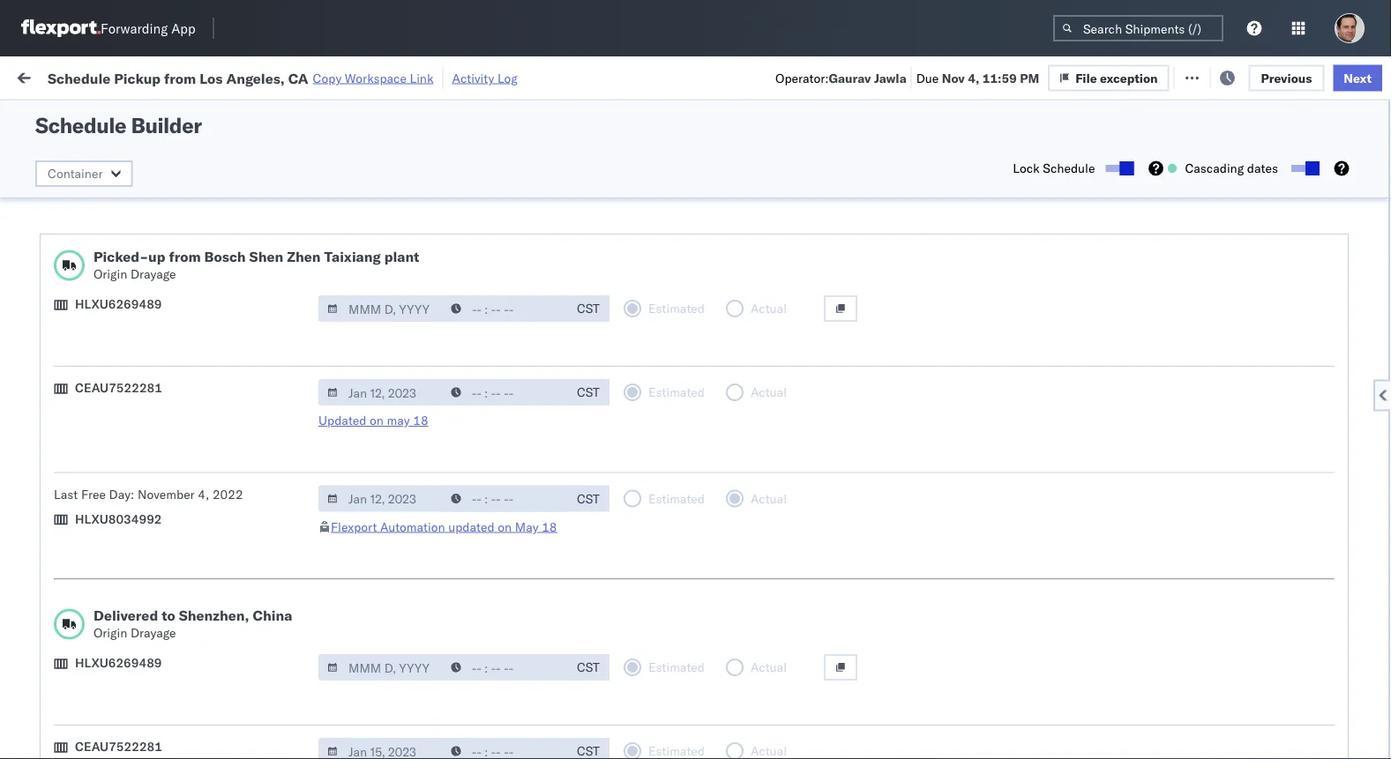 Task type: vqa. For each thing, say whether or not it's contained in the screenshot.
bottommost ceau7522281
yes



Task type: locate. For each thing, give the bounding box(es) containing it.
appointment for first schedule delivery appointment button's schedule delivery appointment link
[[145, 293, 217, 308]]

23, up automation
[[393, 488, 412, 503]]

2 vertical spatial clearance
[[137, 711, 193, 726]]

integration test account - karl lagerfeld for 8:30 pm pst, jan 23, 2023
[[770, 643, 999, 658]]

1 8:30 from the top
[[284, 604, 311, 620]]

0 vertical spatial confirm
[[41, 478, 86, 493]]

updated on may 18 button
[[319, 413, 429, 429]]

shenzhen,
[[179, 607, 249, 625]]

0 vertical spatial 11:59 pm pdt, nov 4, 2022
[[284, 216, 446, 231]]

schedule inside schedule pickup from rotterdam, netherlands
[[41, 633, 93, 649]]

schedule delivery appointment link down picked-
[[41, 292, 217, 309]]

numbers inside container numbers
[[1087, 151, 1131, 165]]

operator: gaurav jawla
[[776, 70, 907, 85]]

0 vertical spatial pdt,
[[344, 216, 372, 231]]

- for 8:30 pm pst, jan 23, 2023
[[910, 643, 918, 658]]

vandelay west
[[770, 682, 852, 697]]

jan for schedule delivery appointment
[[366, 604, 386, 620]]

0 vertical spatial integration test account - karl lagerfeld
[[770, 643, 999, 658]]

8,
[[400, 371, 412, 387]]

3 ocean fcl from the top
[[540, 371, 602, 387]]

2 vertical spatial schedule delivery appointment button
[[41, 602, 217, 622]]

0 vertical spatial lagerfeld
[[947, 643, 999, 658]]

integration down vandelay
[[770, 721, 831, 736]]

2 ceau7522281, hlxu6269489, hlxu8034992 from the top
[[1087, 293, 1361, 308]]

-- : -- -- text field
[[442, 380, 568, 406], [442, 486, 568, 512]]

5 cst from the top
[[577, 744, 600, 760]]

1 vertical spatial 18
[[542, 519, 557, 535]]

origin down delivered
[[94, 626, 127, 641]]

1 horizontal spatial flexport
[[655, 565, 701, 581]]

MMM D, YYYY text field
[[319, 380, 444, 406], [319, 486, 444, 512], [319, 739, 444, 760]]

previous button
[[1249, 65, 1325, 91]]

11:59 up zhen
[[284, 216, 319, 231]]

documents for 2nd 'upload customs clearance documents' button from the top of the page
[[41, 379, 104, 395]]

schedule delivery appointment button up schedule pickup from rotterdam, netherlands
[[41, 602, 217, 622]]

(3)
[[286, 68, 309, 84]]

2 - from the top
[[910, 721, 918, 736]]

jan left 12,
[[374, 565, 394, 581]]

0 horizontal spatial :
[[126, 109, 130, 123]]

confirm down last in the left of the page
[[41, 526, 86, 541]]

container inside button
[[1087, 137, 1135, 150]]

1 cst from the top
[[577, 301, 600, 316]]

8:30 pm pst, jan 23, 2023 up 11:59 pm pst, jan 24, 2023
[[284, 643, 442, 658]]

1 vertical spatial drayage
[[131, 626, 176, 641]]

upload for 2nd 'upload customs clearance documents' button from the top of the page
[[41, 361, 81, 377]]

to
[[162, 607, 175, 625]]

0 vertical spatial origin
[[94, 267, 127, 282]]

2 drayage from the top
[[131, 626, 176, 641]]

due nov 4, 11:59 pm
[[917, 70, 1040, 85]]

container for container numbers
[[1087, 137, 1135, 150]]

pdt, up taixiang on the top left of the page
[[344, 216, 372, 231]]

0 horizontal spatial flexport
[[331, 519, 377, 535]]

2 vertical spatial dec
[[367, 526, 391, 542]]

1 appointment from the top
[[145, 293, 217, 308]]

2 vertical spatial 8:30
[[284, 721, 311, 736]]

4 schedule pickup from los angeles, ca link from the top
[[41, 555, 251, 590]]

flexport left demo
[[655, 565, 701, 581]]

pst, down 11:00 pm pst, nov 8, 2022
[[344, 410, 371, 425]]

0 vertical spatial schedule delivery appointment link
[[41, 292, 217, 309]]

dec up 6:00 am pst, dec 24, 2022
[[366, 488, 390, 503]]

2 account from the top
[[860, 721, 907, 736]]

nov up plant
[[375, 216, 398, 231]]

8:30 down 6:00
[[284, 604, 311, 620]]

flex- for 1893174
[[974, 565, 1012, 581]]

bookings
[[770, 565, 821, 581]]

24, for 2023
[[397, 682, 416, 697]]

1 vertical spatial container
[[48, 166, 103, 181]]

dec up the 11:59 pm pst, jan 12, 2023
[[367, 526, 391, 542]]

account
[[860, 643, 907, 658], [860, 721, 907, 736]]

1 -- : -- -- text field from the top
[[442, 296, 568, 322]]

0 vertical spatial -- : -- -- text field
[[442, 296, 568, 322]]

documents for 2nd 'upload customs clearance documents' button from the bottom
[[41, 185, 104, 200]]

1 hlxu6269489 from the top
[[75, 297, 162, 312]]

0 vertical spatial upload
[[41, 167, 81, 183]]

on left 'may'
[[370, 413, 384, 429]]

activity log button
[[452, 67, 518, 89]]

2 consignee from the left
[[851, 565, 910, 581]]

-- : -- -- text field
[[442, 296, 568, 322], [442, 655, 568, 681], [442, 739, 568, 760]]

resize handle column header
[[252, 137, 274, 760], [448, 137, 470, 760], [510, 137, 531, 760], [625, 137, 646, 760], [740, 137, 761, 760], [916, 137, 937, 760], [1057, 137, 1079, 760], [1172, 137, 1193, 760], [1360, 137, 1381, 760]]

0 vertical spatial 24,
[[394, 526, 413, 542]]

1 flex- from the top
[[974, 177, 1012, 192]]

2 fcl from the top
[[580, 293, 602, 309]]

3 flex- from the top
[[974, 565, 1012, 581]]

2 schedule pickup from los angeles, ca button from the top
[[41, 322, 251, 359]]

due
[[917, 70, 939, 85]]

2 vertical spatial appointment
[[145, 603, 217, 619]]

1 horizontal spatial on
[[432, 68, 446, 84]]

1 integration test account - karl lagerfeld from the top
[[770, 643, 999, 658]]

hlxu6269489 down picked-
[[75, 297, 162, 312]]

2 origin from the top
[[94, 626, 127, 641]]

2 mmm d, yyyy text field from the top
[[319, 655, 444, 681]]

numbers up dates
[[1266, 144, 1310, 158]]

2 11:59 pm pdt, nov 4, 2022 from the top
[[284, 255, 446, 270]]

ocean
[[540, 216, 576, 231], [693, 216, 729, 231], [808, 216, 844, 231], [540, 293, 576, 309], [693, 293, 729, 309], [808, 293, 844, 309], [540, 371, 576, 387], [693, 371, 729, 387], [808, 371, 844, 387], [540, 410, 576, 425], [693, 410, 729, 425], [540, 488, 576, 503], [693, 488, 729, 503], [808, 488, 844, 503], [540, 526, 576, 542], [540, 565, 576, 581], [540, 643, 576, 658], [540, 682, 576, 697], [540, 721, 576, 736]]

: for snoozed
[[406, 109, 409, 123]]

3 resize handle column header from the left
[[510, 137, 531, 760]]

clearance for 2nd 'upload customs clearance documents' button from the bottom
[[137, 167, 193, 183]]

on for 197
[[432, 68, 446, 84]]

1 vertical spatial schedule delivery appointment button
[[41, 447, 217, 466]]

4, right taixiang on the top left of the page
[[401, 255, 413, 270]]

mmm d, yyyy text field for hlxu6269489 -- : -- -- text box
[[319, 296, 444, 322]]

6 fcl from the top
[[580, 526, 602, 542]]

angeles, inside confirm pickup from los angeles, ca
[[182, 478, 231, 493]]

2 vertical spatial 11:59 pm pdt, nov 4, 2022
[[284, 293, 446, 309]]

2 upload customs clearance documents from the top
[[41, 361, 193, 395]]

1 lagerfeld from the top
[[947, 643, 999, 658]]

1 vertical spatial 24,
[[397, 682, 416, 697]]

0 vertical spatial upload customs clearance documents link
[[41, 166, 251, 202]]

9 ocean fcl from the top
[[540, 682, 602, 697]]

1 vertical spatial lagerfeld
[[947, 721, 999, 736]]

2 vertical spatial pdt,
[[344, 293, 372, 309]]

flexport demo consignee
[[655, 565, 800, 581]]

28,
[[389, 721, 408, 736]]

9 resize handle column header from the left
[[1360, 137, 1381, 760]]

consignee for bookings test consignee
[[851, 565, 910, 581]]

3 schedule delivery appointment link from the top
[[41, 602, 217, 620]]

24, up 12,
[[394, 526, 413, 542]]

1 schedule pickup from los angeles, ca button from the top
[[41, 244, 251, 281]]

18 right may
[[542, 519, 557, 535]]

1 upload from the top
[[41, 167, 81, 183]]

may
[[515, 519, 539, 535]]

pdt, left plant
[[344, 255, 372, 270]]

2 vertical spatial -- : -- -- text field
[[442, 739, 568, 760]]

delivery for second schedule delivery appointment button from the bottom
[[96, 448, 141, 463]]

confirm delivery
[[41, 526, 134, 541]]

0 vertical spatial documents
[[41, 185, 104, 200]]

6 resize handle column header from the left
[[916, 137, 937, 760]]

file exception button
[[1064, 63, 1185, 90], [1064, 63, 1185, 90], [1049, 65, 1170, 91], [1049, 65, 1170, 91]]

1 mmm d, yyyy text field from the top
[[319, 380, 444, 406]]

jan for schedule pickup from rotterdam, netherlands
[[366, 643, 386, 658]]

status : ready for work, blocked, in progress
[[95, 109, 319, 123]]

1 vertical spatial karl
[[921, 721, 944, 736]]

schedule delivery appointment button up confirm pickup from los angeles, ca at bottom left
[[41, 447, 217, 466]]

3 11:59 pm pdt, nov 4, 2022 from the top
[[284, 293, 446, 309]]

1 horizontal spatial container
[[1087, 137, 1135, 150]]

1 vertical spatial 11:59 pm pdt, nov 4, 2022
[[284, 255, 446, 270]]

2022 up flexport automation updated on may 18
[[415, 488, 445, 503]]

filtered by:
[[18, 108, 81, 124]]

1 customs from the top
[[84, 167, 134, 183]]

pickup for third schedule pickup from los angeles, ca link from the bottom
[[96, 400, 134, 416]]

1 vertical spatial flexport
[[655, 565, 701, 581]]

0 vertical spatial container
[[1087, 137, 1135, 150]]

delivery
[[96, 293, 141, 308], [96, 448, 141, 463], [89, 526, 134, 541], [96, 603, 141, 619]]

angeles,
[[226, 69, 285, 87], [189, 245, 238, 260], [189, 323, 238, 338], [189, 400, 238, 416], [182, 478, 231, 493], [189, 556, 238, 571], [189, 672, 238, 688]]

0 vertical spatial 8:30
[[284, 604, 311, 620]]

integration test account - karl lagerfeld down west
[[770, 721, 999, 736]]

picked-
[[94, 248, 148, 266]]

2 cst from the top
[[577, 385, 600, 400]]

0 vertical spatial mmm d, yyyy text field
[[319, 380, 444, 406]]

2 -- : -- -- text field from the top
[[442, 486, 568, 512]]

snoozed : no
[[365, 109, 428, 123]]

23, up 11:59 pm pst, jan 24, 2023
[[389, 643, 408, 658]]

flex-1846748 button
[[946, 211, 1070, 236], [946, 211, 1070, 236]]

delivery up day:
[[96, 448, 141, 463]]

3 mmm d, yyyy text field from the top
[[319, 739, 444, 760]]

2 clearance from the top
[[137, 361, 193, 377]]

schedule delivery appointment
[[41, 293, 217, 308], [41, 448, 217, 463], [41, 603, 217, 619]]

numbers inside button
[[1266, 144, 1310, 158]]

pickup inside schedule pickup from rotterdam, netherlands
[[96, 633, 134, 649]]

picked-up from bosch shen zhen taixiang plant origin drayage
[[94, 248, 420, 282]]

2022 up plant
[[416, 216, 446, 231]]

container inside button
[[48, 166, 103, 181]]

1 vertical spatial upload customs clearance documents button
[[41, 361, 251, 398]]

free
[[81, 487, 106, 502]]

4 ceau7522281, from the top
[[1087, 371, 1178, 386]]

jan down the 11:59 pm pst, jan 12, 2023
[[366, 604, 386, 620]]

1893174
[[1012, 565, 1066, 581]]

confirm up confirm delivery
[[41, 478, 86, 493]]

0 horizontal spatial consignee
[[740, 565, 800, 581]]

3 pdt, from the top
[[344, 293, 372, 309]]

mmm d, yyyy text field up 11:59 pm pst, jan 24, 2023
[[319, 655, 444, 681]]

mmm d, yyyy text field down 28,
[[319, 739, 444, 760]]

1 vertical spatial customs
[[84, 361, 134, 377]]

pickup for schedule pickup from rotterdam, netherlands link
[[96, 633, 134, 649]]

drayage down up
[[131, 267, 176, 282]]

integration for 8:30 pm pst, jan 28, 2023
[[770, 721, 831, 736]]

1 vertical spatial origin
[[94, 626, 127, 641]]

1 vertical spatial dec
[[366, 488, 390, 503]]

automation
[[380, 519, 445, 535]]

mmm d, yyyy text field for -- : -- -- text box related to ceau7522281
[[319, 739, 444, 760]]

: left no
[[406, 109, 409, 123]]

0 vertical spatial -
[[910, 643, 918, 658]]

pst, up 11:59 pm pst, dec 13, 2022
[[344, 371, 371, 387]]

0 vertical spatial customs
[[84, 167, 134, 183]]

3 8:30 from the top
[[284, 721, 311, 736]]

0 vertical spatial hlxu6269489
[[75, 297, 162, 312]]

flexport for flexport automation updated on may 18
[[331, 519, 377, 535]]

2 vertical spatial documents
[[41, 729, 104, 744]]

2023 up 11:59 pm pst, jan 24, 2023
[[411, 643, 442, 658]]

batch action
[[1294, 68, 1370, 84]]

up
[[148, 248, 165, 266]]

msdu7304509
[[1087, 565, 1177, 580]]

by:
[[64, 108, 81, 124]]

2 upload customs clearance documents button from the top
[[41, 361, 251, 398]]

status
[[95, 109, 126, 123]]

1 schedule delivery appointment link from the top
[[41, 292, 217, 309]]

1 vertical spatial integration test account - karl lagerfeld
[[770, 721, 999, 736]]

1 vertical spatial -
[[910, 721, 918, 736]]

0 vertical spatial ceau7522281
[[75, 380, 162, 396]]

MMM D, YYYY text field
[[319, 296, 444, 322], [319, 655, 444, 681]]

2 8:30 pm pst, jan 23, 2023 from the top
[[284, 643, 442, 658]]

0 vertical spatial karl
[[921, 643, 944, 658]]

mmm d, yyyy text field up 11:59 pm pst, dec 13, 2022
[[319, 380, 444, 406]]

0 vertical spatial schedule delivery appointment button
[[41, 292, 217, 311]]

container button
[[35, 161, 133, 187]]

2 upload customs clearance documents link from the top
[[41, 361, 251, 396]]

container down workitem
[[48, 166, 103, 181]]

schedule pickup from rotterdam, netherlands link
[[41, 632, 251, 668]]

appointment up november
[[145, 448, 217, 463]]

0 vertical spatial account
[[860, 643, 907, 658]]

2 ceau7522281 from the top
[[75, 740, 162, 755]]

1 vertical spatial 8:30 pm pst, jan 23, 2023
[[284, 643, 442, 658]]

appointment up rotterdam,
[[145, 603, 217, 619]]

flex- for 1846748
[[974, 216, 1012, 231]]

1 8:30 pm pst, jan 23, 2023 from the top
[[284, 604, 442, 620]]

karl
[[921, 643, 944, 658], [921, 721, 944, 736]]

2 vertical spatial on
[[498, 519, 512, 535]]

pst,
[[344, 371, 371, 387], [344, 410, 371, 425], [336, 488, 363, 503], [337, 526, 364, 542], [344, 565, 371, 581], [336, 604, 363, 620], [336, 643, 363, 658], [344, 682, 371, 697], [336, 721, 363, 736]]

1 mmm d, yyyy text field from the top
[[319, 296, 444, 322]]

0 vertical spatial drayage
[[131, 267, 176, 282]]

upload customs clearance documents link for 2nd 'upload customs clearance documents' button from the top of the page
[[41, 361, 251, 396]]

schedule delivery appointment up confirm pickup from los angeles, ca at bottom left
[[41, 448, 217, 463]]

schedule delivery appointment link up schedule pickup from rotterdam, netherlands
[[41, 602, 217, 620]]

23, down 12,
[[389, 604, 408, 620]]

4, right due
[[968, 70, 980, 85]]

11:59
[[983, 70, 1017, 85], [284, 216, 319, 231], [284, 255, 319, 270], [284, 293, 319, 309], [284, 410, 319, 425], [284, 565, 319, 581], [284, 682, 319, 697]]

1 consignee from the left
[[740, 565, 800, 581]]

2 mmm d, yyyy text field from the top
[[319, 486, 444, 512]]

confirm inside confirm pickup from los angeles, ca
[[41, 478, 86, 493]]

0 vertical spatial appointment
[[145, 293, 217, 308]]

flex- for 1660288
[[974, 177, 1012, 192]]

pdt, down taixiang on the top left of the page
[[344, 293, 372, 309]]

appointment down up
[[145, 293, 217, 308]]

4 cst from the top
[[577, 660, 600, 676]]

container up "caiu7969337"
[[1087, 137, 1135, 150]]

cascading dates
[[1186, 161, 1279, 176]]

operator:
[[776, 70, 829, 85]]

8:30 pm pst, jan 23, 2023 for schedule pickup from rotterdam, netherlands
[[284, 643, 442, 658]]

fcl
[[580, 216, 602, 231], [580, 293, 602, 309], [580, 371, 602, 387], [580, 410, 602, 425], [580, 488, 602, 503], [580, 526, 602, 542], [580, 565, 602, 581], [580, 643, 602, 658], [580, 682, 602, 697], [580, 721, 602, 736]]

pickup inside confirm pickup from los angeles, ca
[[89, 478, 127, 493]]

0 vertical spatial integration
[[770, 643, 831, 658]]

container for container
[[48, 166, 103, 181]]

1 vertical spatial appointment
[[145, 448, 217, 463]]

8 resize handle column header from the left
[[1172, 137, 1193, 760]]

2 documents from the top
[[41, 379, 104, 395]]

:
[[126, 109, 130, 123], [406, 109, 409, 123]]

origin down picked-
[[94, 267, 127, 282]]

2 vertical spatial upload customs clearance documents link
[[41, 710, 251, 745]]

dec left 13,
[[374, 410, 397, 425]]

3 fcl from the top
[[580, 371, 602, 387]]

schedule delivery appointment button down picked-
[[41, 292, 217, 311]]

clearance for 2nd 'upload customs clearance documents' button from the top of the page
[[137, 361, 193, 377]]

mmm d, yyyy text field for second -- : -- -- text field from the top of the page
[[319, 486, 444, 512]]

1 schedule pickup from los angeles, ca link from the top
[[41, 244, 251, 279]]

integration test account - karl lagerfeld
[[770, 643, 999, 658], [770, 721, 999, 736]]

pst, up 6:00 am pst, dec 24, 2022
[[336, 488, 363, 503]]

flex-2130387
[[974, 721, 1066, 736]]

1 vertical spatial confirm
[[41, 526, 86, 541]]

1 vertical spatial pdt,
[[344, 255, 372, 270]]

zhen
[[287, 248, 321, 266]]

Search Shipments (/) text field
[[1054, 15, 1224, 41]]

schedule delivery appointment up schedule pickup from rotterdam, netherlands
[[41, 603, 217, 619]]

ceau7522281, hlxu6269489, hlxu8034992
[[1087, 254, 1361, 270], [1087, 293, 1361, 308], [1087, 332, 1361, 347], [1087, 371, 1361, 386]]

1 vertical spatial account
[[860, 721, 907, 736]]

0 horizontal spatial on
[[370, 413, 384, 429]]

3 appointment from the top
[[145, 603, 217, 619]]

flex-1893174 button
[[946, 561, 1070, 586], [946, 561, 1070, 586]]

delivery down day:
[[89, 526, 134, 541]]

2023 for schedule delivery appointment
[[411, 604, 442, 620]]

origin inside delivered to shenzhen, china origin drayage
[[94, 626, 127, 641]]

8:30 pm pst, jan 23, 2023
[[284, 604, 442, 620], [284, 643, 442, 658]]

consignee for flexport demo consignee
[[740, 565, 800, 581]]

ceau7522281 for picked-up from bosch shen zhen taixiang plant
[[75, 380, 162, 396]]

flex-1846748
[[974, 216, 1066, 231]]

forwarding
[[101, 20, 168, 37]]

for
[[168, 109, 183, 123]]

2023 down 12,
[[411, 604, 442, 620]]

0 vertical spatial mmm d, yyyy text field
[[319, 296, 444, 322]]

0 vertical spatial on
[[432, 68, 446, 84]]

5 ocean fcl from the top
[[540, 488, 602, 503]]

delivered to shenzhen, china origin drayage
[[94, 607, 292, 641]]

2 vertical spatial schedule delivery appointment
[[41, 603, 217, 619]]

1 schedule pickup from los angeles, ca from the top
[[41, 245, 238, 278]]

1 vertical spatial schedule delivery appointment
[[41, 448, 217, 463]]

schedule delivery appointment link for 3rd schedule delivery appointment button from the top
[[41, 602, 217, 620]]

1 vertical spatial -- : -- -- text field
[[442, 486, 568, 512]]

pickup for the confirm pickup from los angeles, ca link
[[89, 478, 127, 493]]

1 origin from the top
[[94, 267, 127, 282]]

flex-1893174
[[974, 565, 1066, 581]]

confirm for confirm pickup from los angeles, ca
[[41, 478, 86, 493]]

upload customs clearance documents
[[41, 167, 193, 200], [41, 361, 193, 395], [41, 711, 193, 744]]

2 vertical spatial 23,
[[389, 643, 408, 658]]

2 vertical spatial upload
[[41, 711, 81, 726]]

hlxu6269489 for delivered
[[75, 656, 162, 671]]

numbers for container numbers
[[1087, 151, 1131, 165]]

0 vertical spatial 8:30 pm pst, jan 23, 2023
[[284, 604, 442, 620]]

1 vertical spatial clearance
[[137, 361, 193, 377]]

0 vertical spatial flexport
[[331, 519, 377, 535]]

account for 8:30 pm pst, jan 28, 2023
[[860, 721, 907, 736]]

pickup for 4th schedule pickup from los angeles, ca link from the bottom of the page
[[96, 323, 134, 338]]

day:
[[109, 487, 135, 502]]

drayage down the "to"
[[131, 626, 176, 641]]

2022 left "updated"
[[416, 526, 446, 542]]

hlxu6269489 down delivered
[[75, 656, 162, 671]]

1 vertical spatial upload customs clearance documents
[[41, 361, 193, 395]]

8:30 down china
[[284, 643, 311, 658]]

from inside confirm pickup from los angeles, ca
[[130, 478, 156, 493]]

1 vertical spatial schedule delivery appointment link
[[41, 447, 217, 465]]

mmm d, yyyy text field for second -- : -- -- text box from the bottom
[[319, 655, 444, 681]]

delivery up schedule pickup from rotterdam, netherlands
[[96, 603, 141, 619]]

2 lagerfeld from the top
[[947, 721, 999, 736]]

2023 for schedule pickup from rotterdam, netherlands
[[411, 643, 442, 658]]

1 vertical spatial upload customs clearance documents link
[[41, 361, 251, 396]]

2 horizontal spatial on
[[498, 519, 512, 535]]

delivery down picked-
[[96, 293, 141, 308]]

0 vertical spatial upload customs clearance documents
[[41, 167, 193, 200]]

0 horizontal spatial 18
[[413, 413, 429, 429]]

4 flex- from the top
[[974, 721, 1012, 736]]

18
[[413, 413, 429, 429], [542, 519, 557, 535]]

action
[[1331, 68, 1370, 84]]

schedule pickup from los angeles, ca copy workspace link
[[48, 69, 434, 87]]

2 schedule delivery appointment from the top
[[41, 448, 217, 463]]

schedule delivery appointment link for second schedule delivery appointment button from the bottom
[[41, 447, 217, 465]]

2 vertical spatial customs
[[84, 711, 134, 726]]

jan
[[374, 565, 394, 581], [366, 604, 386, 620], [366, 643, 386, 658], [374, 682, 394, 697], [366, 721, 386, 736]]

integration test account - karl lagerfeld up west
[[770, 643, 999, 658]]

3 -- : -- -- text field from the top
[[442, 739, 568, 760]]

cst for hlxu6269489 -- : -- -- text box
[[577, 301, 600, 316]]

pickup for 5th schedule pickup from los angeles, ca link from the top
[[96, 672, 134, 688]]

batch action button
[[1266, 63, 1382, 90]]

8:30 pm pst, jan 23, 2023 down the 11:59 pm pst, jan 12, 2023
[[284, 604, 442, 620]]

file exception
[[1091, 68, 1174, 84], [1076, 70, 1158, 85]]

bookings test consignee
[[770, 565, 910, 581]]

: left "ready"
[[126, 109, 130, 123]]

customs for 2nd 'upload customs clearance documents' button from the top of the page
[[84, 361, 134, 377]]

11:00
[[284, 371, 319, 387]]

1 vertical spatial hlxu6269489
[[75, 656, 162, 671]]

blocked,
[[216, 109, 260, 123]]

197
[[405, 68, 428, 84]]

origin
[[94, 267, 127, 282], [94, 626, 127, 641]]

11:59 right due
[[983, 70, 1017, 85]]

1 vertical spatial mmm d, yyyy text field
[[319, 486, 444, 512]]

1 ceau7522281, hlxu6269489, hlxu8034992 from the top
[[1087, 254, 1361, 270]]

flexport. image
[[21, 19, 101, 37]]

schedule pickup from rotterdam, netherlands
[[41, 633, 229, 666]]

confirm for confirm delivery
[[41, 526, 86, 541]]

ca inside confirm pickup from los angeles, ca
[[41, 496, 57, 511]]

1 horizontal spatial consignee
[[851, 565, 910, 581]]

consignee
[[740, 565, 800, 581], [851, 565, 910, 581]]

0 horizontal spatial numbers
[[1087, 151, 1131, 165]]

2 flex- from the top
[[974, 216, 1012, 231]]

24, for 2022
[[394, 526, 413, 542]]

2 8:30 from the top
[[284, 643, 311, 658]]

4 hlxu6269489, from the top
[[1181, 371, 1272, 386]]

2 vertical spatial upload customs clearance documents
[[41, 711, 193, 744]]

1 vertical spatial upload
[[41, 361, 81, 377]]

8:30 down 11:59 pm pst, jan 24, 2023
[[284, 721, 311, 736]]

consignee right demo
[[740, 565, 800, 581]]

2 vertical spatial mmm d, yyyy text field
[[319, 739, 444, 760]]

1 karl from the top
[[921, 643, 944, 658]]

confirm pickup from los angeles, ca button
[[41, 477, 251, 514]]

schedule delivery appointment down picked-
[[41, 293, 217, 308]]

0 vertical spatial -- : -- -- text field
[[442, 380, 568, 406]]

container
[[1087, 137, 1135, 150], [48, 166, 103, 181]]

3 ceau7522281, hlxu6269489, hlxu8034992 from the top
[[1087, 332, 1361, 347]]

delivery inside "button"
[[89, 526, 134, 541]]

nov left 8,
[[374, 371, 397, 387]]

1 vertical spatial mmm d, yyyy text field
[[319, 655, 444, 681]]

2 confirm from the top
[[41, 526, 86, 541]]

activity
[[452, 70, 495, 86]]

jawla
[[875, 70, 907, 85]]

lock schedule
[[1014, 161, 1096, 176]]

0 vertical spatial upload customs clearance documents button
[[41, 166, 251, 203]]

24, up 28,
[[397, 682, 416, 697]]

schedule pickup from los angeles, ca link
[[41, 244, 251, 279], [41, 322, 251, 357], [41, 399, 251, 435], [41, 555, 251, 590], [41, 671, 251, 707]]

1 vertical spatial ceau7522281
[[75, 740, 162, 755]]

3 hlxu6269489, from the top
[[1181, 332, 1272, 347]]

confirm inside "button"
[[41, 526, 86, 541]]

los inside confirm pickup from los angeles, ca
[[159, 478, 179, 493]]

schedule delivery appointment link up confirm pickup from los angeles, ca at bottom left
[[41, 447, 217, 465]]

forwarding app
[[101, 20, 196, 37]]

1 vertical spatial integration
[[770, 721, 831, 736]]

1 documents from the top
[[41, 185, 104, 200]]

on left may
[[498, 519, 512, 535]]

2 customs from the top
[[84, 361, 134, 377]]

1 horizontal spatial :
[[406, 109, 409, 123]]

None checkbox
[[1106, 165, 1131, 172], [1292, 165, 1317, 172], [1106, 165, 1131, 172], [1292, 165, 1317, 172]]

2 vertical spatial schedule delivery appointment link
[[41, 602, 217, 620]]

1 vertical spatial documents
[[41, 379, 104, 395]]

numbers up "caiu7969337"
[[1087, 151, 1131, 165]]

mmm d, yyyy text field up 6:00 am pst, dec 24, 2022
[[319, 486, 444, 512]]

2 integration test account - karl lagerfeld from the top
[[770, 721, 999, 736]]

upload customs clearance documents link
[[41, 166, 251, 202], [41, 361, 251, 396], [41, 710, 251, 745]]

0 vertical spatial 23,
[[393, 488, 412, 503]]

11:59 down 11:00 on the left of the page
[[284, 410, 319, 425]]

11:59 down 6:00
[[284, 565, 319, 581]]

flexport down 4:00 pm pst, dec 23, 2022 on the left of page
[[331, 519, 377, 535]]

west
[[824, 682, 852, 697]]

1 horizontal spatial numbers
[[1266, 144, 1310, 158]]

consignee right bookings
[[851, 565, 910, 581]]

3 schedule pickup from los angeles, ca from the top
[[41, 400, 238, 433]]

1 vertical spatial -- : -- -- text field
[[442, 655, 568, 681]]

6:00 am pst, dec 24, 2022
[[284, 526, 446, 542]]

on for updated
[[370, 413, 384, 429]]

mmm d, yyyy text field down plant
[[319, 296, 444, 322]]

lagerfeld
[[947, 643, 999, 658], [947, 721, 999, 736]]



Task type: describe. For each thing, give the bounding box(es) containing it.
cst for second -- : -- -- text box from the bottom
[[577, 660, 600, 676]]

3 upload from the top
[[41, 711, 81, 726]]

3 customs from the top
[[84, 711, 134, 726]]

2 schedule delivery appointment button from the top
[[41, 447, 217, 466]]

4 schedule pickup from los angeles, ca from the top
[[41, 556, 238, 589]]

lagerfeld for 8:30 pm pst, jan 23, 2023
[[947, 643, 999, 658]]

8:30 for schedule pickup from rotterdam, netherlands
[[284, 643, 311, 658]]

1 -- : -- -- text field from the top
[[442, 380, 568, 406]]

4 fcl from the top
[[580, 410, 602, 425]]

confirm delivery button
[[41, 525, 134, 544]]

8:30 pm pst, jan 28, 2023
[[284, 721, 442, 736]]

1846748
[[1012, 216, 1066, 231]]

work
[[192, 68, 222, 84]]

activity log
[[452, 70, 518, 86]]

cst for -- : -- -- text box related to ceau7522281
[[577, 744, 600, 760]]

1 pdt, from the top
[[344, 216, 372, 231]]

23, for rotterdam,
[[389, 643, 408, 658]]

197 on track
[[405, 68, 477, 84]]

cst for second -- : -- -- text field from the top of the page
[[577, 491, 600, 507]]

workitem
[[19, 144, 66, 158]]

work,
[[185, 109, 213, 123]]

1 fcl from the top
[[580, 216, 602, 231]]

Search Work text field
[[799, 63, 991, 90]]

container numbers button
[[1079, 133, 1176, 165]]

origin inside 'picked-up from bosch shen zhen taixiang plant origin drayage'
[[94, 267, 127, 282]]

upload for 2nd 'upload customs clearance documents' button from the bottom
[[41, 167, 81, 183]]

-- : -- -- text field for ceau7522281
[[442, 739, 568, 760]]

progress
[[275, 109, 319, 123]]

upload customs clearance documents for 2nd 'upload customs clearance documents' button from the bottom
[[41, 167, 193, 200]]

dec for 23,
[[366, 488, 390, 503]]

mbl/mawb numbers
[[1202, 144, 1310, 158]]

4 schedule pickup from los angeles, ca button from the top
[[41, 555, 251, 592]]

7 fcl from the top
[[580, 565, 602, 581]]

5 resize handle column header from the left
[[740, 137, 761, 760]]

4, down plant
[[401, 293, 413, 309]]

delivery for 'confirm delivery' "button"
[[89, 526, 134, 541]]

batch
[[1294, 68, 1328, 84]]

5 schedule pickup from los angeles, ca button from the top
[[41, 671, 251, 708]]

2 -- : -- -- text field from the top
[[442, 655, 568, 681]]

1 schedule delivery appointment button from the top
[[41, 292, 217, 311]]

last free day: november 4, 2022
[[54, 487, 243, 502]]

-- : -- -- text field for hlxu6269489
[[442, 296, 568, 322]]

karl for 8:30 pm pst, jan 28, 2023
[[921, 721, 944, 736]]

china
[[253, 607, 292, 625]]

6:00
[[284, 526, 311, 542]]

no
[[414, 109, 428, 123]]

8:30 for schedule delivery appointment
[[284, 604, 311, 620]]

work
[[51, 64, 96, 88]]

2022 right taixiang on the top left of the page
[[416, 255, 446, 270]]

pst, up 11:59 pm pst, jan 24, 2023
[[336, 643, 363, 658]]

7 resize handle column header from the left
[[1057, 137, 1079, 760]]

hlxu6269489 for picked-
[[75, 297, 162, 312]]

3 schedule pickup from los angeles, ca button from the top
[[41, 399, 251, 436]]

pickup for 1st schedule pickup from los angeles, ca link from the top of the page
[[96, 245, 134, 260]]

delivered
[[94, 607, 158, 625]]

: for status
[[126, 109, 130, 123]]

nov down plant
[[375, 293, 398, 309]]

11:59 down zhen
[[284, 293, 319, 309]]

lagerfeld for 8:30 pm pst, jan 28, 2023
[[947, 721, 999, 736]]

12,
[[397, 565, 416, 581]]

flex- for 2130387
[[974, 721, 1012, 736]]

7 ocean fcl from the top
[[540, 565, 602, 581]]

- for 8:30 pm pst, jan 28, 2023
[[910, 721, 918, 736]]

778 at risk
[[324, 68, 385, 84]]

3 upload customs clearance documents link from the top
[[41, 710, 251, 745]]

2022 right november
[[213, 487, 243, 502]]

1 vertical spatial 23,
[[389, 604, 408, 620]]

builder
[[131, 112, 202, 139]]

11:59 pm pst, jan 24, 2023
[[284, 682, 450, 697]]

schedule delivery appointment link for first schedule delivery appointment button
[[41, 292, 217, 309]]

2022 right 13,
[[423, 410, 453, 425]]

ymluw236679313
[[1202, 177, 1316, 192]]

confirm delivery link
[[41, 525, 134, 542]]

8:30 pm pst, jan 23, 2023 for schedule delivery appointment
[[284, 604, 442, 620]]

jan up 28,
[[374, 682, 394, 697]]

1660288
[[1012, 177, 1066, 192]]

appointment for schedule delivery appointment link for second schedule delivery appointment button from the bottom
[[145, 448, 217, 463]]

dec for 13,
[[374, 410, 397, 425]]

10 ocean fcl from the top
[[540, 721, 602, 736]]

numbers for mbl/mawb numbers
[[1266, 144, 1310, 158]]

pickup for 4th schedule pickup from los angeles, ca link
[[96, 556, 134, 571]]

1 ceau7522281, from the top
[[1087, 254, 1178, 270]]

gvcu5265864
[[1087, 720, 1174, 736]]

2130387
[[1012, 721, 1066, 736]]

account for 8:30 pm pst, jan 23, 2023
[[860, 643, 907, 658]]

bosch inside 'picked-up from bosch shen zhen taixiang plant origin drayage'
[[204, 248, 246, 266]]

11:59 pm pst, jan 12, 2023
[[284, 565, 450, 581]]

pst, down the 11:59 pm pst, jan 12, 2023
[[336, 604, 363, 620]]

mmm d, yyyy text field for 2nd -- : -- -- text field from the bottom of the page
[[319, 380, 444, 406]]

filtered
[[18, 108, 61, 124]]

ceau7522281 for delivered to shenzhen, china
[[75, 740, 162, 755]]

6 ocean fcl from the top
[[540, 526, 602, 542]]

my work
[[18, 64, 96, 88]]

pst, down 6:00 am pst, dec 24, 2022
[[344, 565, 371, 581]]

9 fcl from the top
[[580, 682, 602, 697]]

2 schedule pickup from los angeles, ca from the top
[[41, 323, 238, 356]]

am
[[314, 526, 334, 542]]

2 schedule pickup from los angeles, ca link from the top
[[41, 322, 251, 357]]

1 hlxu6269489, from the top
[[1181, 254, 1272, 270]]

cascading
[[1186, 161, 1245, 176]]

updated on may 18
[[319, 413, 429, 429]]

4 ocean fcl from the top
[[540, 410, 602, 425]]

netherlands
[[41, 651, 110, 666]]

customs for 2nd 'upload customs clearance documents' button from the bottom
[[84, 167, 134, 183]]

mbl/mawb
[[1202, 144, 1264, 158]]

my
[[18, 64, 46, 88]]

4 resize handle column header from the left
[[625, 137, 646, 760]]

drayage inside delivered to shenzhen, china origin drayage
[[131, 626, 176, 641]]

snoozed
[[365, 109, 406, 123]]

flexport for flexport demo consignee
[[655, 565, 701, 581]]

confirm pickup from los angeles, ca link
[[41, 477, 251, 512]]

from inside schedule pickup from rotterdam, netherlands
[[137, 633, 163, 649]]

workspace
[[345, 70, 407, 86]]

drayage inside 'picked-up from bosch shen zhen taixiang plant origin drayage'
[[131, 267, 176, 282]]

jan for schedule pickup from los angeles, ca
[[374, 565, 394, 581]]

appointment for schedule delivery appointment link associated with 3rd schedule delivery appointment button from the top
[[145, 603, 217, 619]]

upload customs clearance documents link for 2nd 'upload customs clearance documents' button from the bottom
[[41, 166, 251, 202]]

8 fcl from the top
[[580, 643, 602, 658]]

link
[[410, 70, 434, 86]]

5 schedule pickup from los angeles, ca from the top
[[41, 672, 238, 705]]

nov right due
[[942, 70, 965, 85]]

updated
[[449, 519, 495, 535]]

from inside 'picked-up from bosch shen zhen taixiang plant origin drayage'
[[169, 248, 201, 266]]

5 fcl from the top
[[580, 488, 602, 503]]

message (3)
[[237, 68, 309, 84]]

2 resize handle column header from the left
[[448, 137, 470, 760]]

dates
[[1248, 161, 1279, 176]]

4 ceau7522281, hlxu6269489, hlxu8034992 from the top
[[1087, 371, 1361, 386]]

13,
[[400, 410, 419, 425]]

4, up plant
[[401, 216, 413, 231]]

pst, right am on the bottom of page
[[337, 526, 364, 542]]

jan left 28,
[[366, 721, 386, 736]]

upload customs clearance documents for 2nd 'upload customs clearance documents' button from the top of the page
[[41, 361, 193, 395]]

vandelay
[[770, 682, 821, 697]]

3 upload customs clearance documents from the top
[[41, 711, 193, 744]]

2 ocean fcl from the top
[[540, 293, 602, 309]]

5 schedule pickup from los angeles, ca link from the top
[[41, 671, 251, 707]]

copy workspace link button
[[313, 70, 434, 86]]

3 clearance from the top
[[137, 711, 193, 726]]

11:59 up 8:30 pm pst, jan 28, 2023
[[284, 682, 319, 697]]

11:00 pm pst, nov 8, 2022
[[284, 371, 445, 387]]

may
[[387, 413, 410, 429]]

nov right zhen
[[375, 255, 398, 270]]

flex-1660288
[[974, 177, 1066, 192]]

risk
[[364, 68, 385, 84]]

pst, up 8:30 pm pst, jan 28, 2023
[[344, 682, 371, 697]]

next
[[1345, 70, 1372, 85]]

cst for 2nd -- : -- -- text field from the bottom of the page
[[577, 385, 600, 400]]

actions
[[1339, 144, 1375, 158]]

container numbers
[[1087, 137, 1135, 165]]

2 hlxu6269489, from the top
[[1181, 293, 1272, 308]]

2022 down plant
[[416, 293, 446, 309]]

2 ceau7522281, from the top
[[1087, 293, 1178, 308]]

3 schedule pickup from los angeles, ca link from the top
[[41, 399, 251, 435]]

integration for 8:30 pm pst, jan 23, 2023
[[770, 643, 831, 658]]

2023 for schedule pickup from los angeles, ca
[[419, 565, 450, 581]]

10 fcl from the top
[[580, 721, 602, 736]]

2023 right 28,
[[411, 721, 442, 736]]

schedule builder
[[35, 112, 202, 139]]

import
[[149, 68, 189, 84]]

3 schedule delivery appointment from the top
[[41, 603, 217, 619]]

log
[[498, 70, 518, 86]]

karl for 8:30 pm pst, jan 23, 2023
[[921, 643, 944, 658]]

schedule pickup from rotterdam, netherlands button
[[41, 632, 251, 669]]

23, for los
[[393, 488, 412, 503]]

plant
[[385, 248, 420, 266]]

1 schedule delivery appointment from the top
[[41, 293, 217, 308]]

1 resize handle column header from the left
[[252, 137, 274, 760]]

workitem button
[[11, 140, 256, 158]]

next button
[[1334, 65, 1383, 91]]

1 upload customs clearance documents button from the top
[[41, 166, 251, 203]]

track
[[449, 68, 477, 84]]

2 pdt, from the top
[[344, 255, 372, 270]]

taixiang
[[324, 248, 381, 266]]

dec for 24,
[[367, 526, 391, 542]]

0 vertical spatial 18
[[413, 413, 429, 429]]

mbl/mawb numbers button
[[1193, 140, 1392, 158]]

in
[[263, 109, 273, 123]]

last
[[54, 487, 78, 502]]

delivery for 3rd schedule delivery appointment button from the top
[[96, 603, 141, 619]]

2023 up 8:30 pm pst, jan 28, 2023
[[419, 682, 450, 697]]

previous
[[1262, 70, 1313, 85]]

8 ocean fcl from the top
[[540, 643, 602, 658]]

delivery for first schedule delivery appointment button
[[96, 293, 141, 308]]

confirm pickup from los angeles, ca
[[41, 478, 231, 511]]

11:59 right shen
[[284, 255, 319, 270]]

3 ceau7522281, from the top
[[1087, 332, 1178, 347]]

4, right november
[[198, 487, 209, 502]]

2022 right 8,
[[415, 371, 445, 387]]

3 schedule delivery appointment button from the top
[[41, 602, 217, 622]]

test123456
[[1202, 216, 1277, 231]]

pst, down 11:59 pm pst, jan 24, 2023
[[336, 721, 363, 736]]

integration test account - karl lagerfeld for 8:30 pm pst, jan 28, 2023
[[770, 721, 999, 736]]

11:59 pm pst, dec 13, 2022
[[284, 410, 453, 425]]

1 11:59 pm pdt, nov 4, 2022 from the top
[[284, 216, 446, 231]]

caiu7969337
[[1087, 177, 1170, 192]]

3 documents from the top
[[41, 729, 104, 744]]

1 ocean fcl from the top
[[540, 216, 602, 231]]



